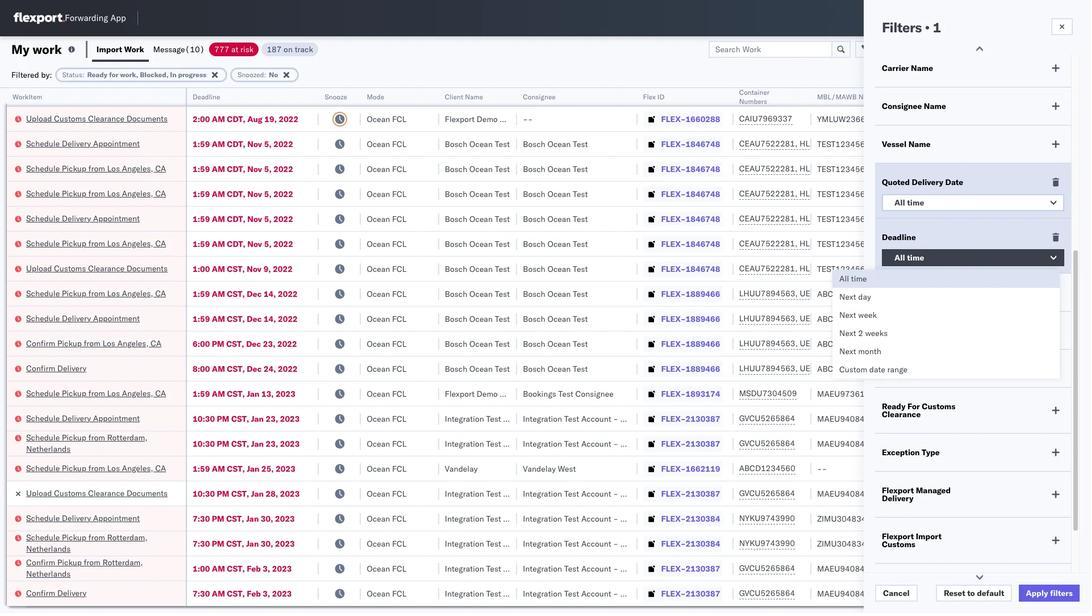 Task type: locate. For each thing, give the bounding box(es) containing it.
2 upload from the top
[[26, 263, 52, 274]]

2 upload customs clearance documents button from the top
[[26, 263, 168, 275]]

name right "client"
[[465, 93, 483, 101]]

0 vertical spatial confirm delivery link
[[26, 363, 86, 374]]

2 confirm delivery link from the top
[[26, 588, 86, 599]]

2 vertical spatial upload
[[26, 488, 52, 499]]

from inside confirm pickup from rotterdam, netherlands
[[84, 558, 100, 568]]

0 vertical spatial gaurav
[[967, 114, 993, 124]]

3 1889466 from the top
[[686, 339, 720, 349]]

uetu5238478 down next day in the top of the page
[[800, 314, 855, 324]]

1 1:00 from the top
[[193, 264, 210, 274]]

1 vertical spatial upload customs clearance documents button
[[26, 263, 168, 275]]

flexport inside flexport import customs
[[882, 532, 914, 542]]

5,
[[264, 139, 272, 149], [264, 164, 272, 174], [264, 189, 272, 199], [264, 214, 272, 224], [264, 239, 272, 249]]

schedule for first schedule pickup from los angeles, ca link from the top of the page
[[26, 163, 60, 174]]

all down quoted
[[895, 198, 905, 208]]

name for client name
[[465, 93, 483, 101]]

2023 down the 1:00 am cst, feb 3, 2023
[[272, 589, 292, 599]]

0 vertical spatial 10:30
[[193, 414, 215, 424]]

4 flex-1846748 from the top
[[661, 214, 720, 224]]

confirm delivery link down confirm pickup from los angeles, ca button at the left of page
[[26, 363, 86, 374]]

1:59 am cst, jan 13, 2023
[[193, 389, 295, 399]]

schedule pickup from rotterdam, netherlands
[[26, 433, 148, 454], [26, 533, 148, 554]]

0 horizontal spatial operator
[[882, 326, 916, 336]]

6 test123456 from the top
[[817, 264, 865, 274]]

0 vertical spatial schedule pickup from rotterdam, netherlands
[[26, 433, 148, 454]]

schedule pickup from los angeles, ca link
[[26, 163, 166, 174], [26, 188, 166, 199], [26, 238, 166, 249], [26, 288, 166, 299], [26, 388, 166, 399], [26, 463, 166, 474]]

23, up the 24,
[[263, 339, 275, 349]]

3 netherlands from the top
[[26, 569, 71, 579]]

aug
[[247, 114, 263, 124]]

4 ceau7522281, hlxu6269489, hlxu8034992 from the top
[[739, 214, 915, 224]]

gaurav for schedule pickup from los angeles, ca
[[967, 164, 993, 174]]

feb up 7:30 am cst, feb 3, 2023
[[247, 564, 261, 574]]

0 vertical spatial import
[[97, 44, 122, 54]]

1 vertical spatial 23,
[[266, 414, 278, 424]]

ceau7522281,
[[739, 139, 798, 149], [739, 164, 798, 174], [739, 189, 798, 199], [739, 214, 798, 224], [739, 239, 798, 249], [739, 264, 798, 274]]

documents
[[127, 113, 168, 124], [127, 263, 168, 274], [127, 488, 168, 499]]

1 vertical spatial schedule pickup from rotterdam, netherlands button
[[26, 532, 171, 556]]

cst, up 6:00 pm cst, dec 23, 2022
[[227, 314, 245, 324]]

1:59 am cst, jan 25, 2023
[[193, 464, 295, 474]]

ceau7522281, for first schedule pickup from los angeles, ca link from the top of the page
[[739, 164, 798, 174]]

gvcu5265864 for schedule delivery appointment
[[739, 414, 795, 424]]

schedule delivery appointment for 1:59 am cst, dec 14, 2022
[[26, 313, 140, 324]]

14, for schedule delivery appointment
[[264, 314, 276, 324]]

next down next day in the top of the page
[[839, 310, 856, 321]]

resize handle column header for the mode button
[[426, 88, 439, 614]]

10:30 pm cst, jan 23, 2023 down 1:59 am cst, jan 13, 2023
[[193, 414, 300, 424]]

30, down 28,
[[261, 514, 273, 524]]

schedule pickup from rotterdam, netherlands for 7:30 pm cst, jan 30, 2023
[[26, 533, 148, 554]]

uetu5238478 left 2
[[800, 339, 855, 349]]

next week
[[839, 310, 877, 321]]

jan up the 1:00 am cst, feb 3, 2023
[[246, 539, 259, 549]]

work inside button
[[124, 44, 144, 54]]

0 vertical spatial operator
[[967, 93, 995, 101]]

range
[[887, 365, 908, 375]]

2 ceau7522281, hlxu6269489, hlxu8034992 from the top
[[739, 164, 915, 174]]

time up next day in the top of the page
[[851, 274, 867, 284]]

time
[[907, 198, 924, 208], [907, 253, 924, 263], [851, 274, 867, 284]]

2 gvcu5265864 from the top
[[739, 439, 795, 449]]

jan left 28,
[[251, 489, 264, 499]]

confirm delivery button down confirm pickup from rotterdam, netherlands
[[26, 588, 86, 600]]

ready left the for
[[87, 70, 107, 79]]

: left no at the top of the page
[[264, 70, 266, 79]]

1 : from the left
[[82, 70, 84, 79]]

2 vertical spatial netherlands
[[26, 569, 71, 579]]

uetu5238478 up maeu9736123
[[800, 364, 855, 374]]

7:30 up the 1:00 am cst, feb 3, 2023
[[193, 539, 210, 549]]

2 vertical spatial 23,
[[266, 439, 278, 449]]

import up the for
[[97, 44, 122, 54]]

7:30 pm cst, jan 30, 2023 down 10:30 pm cst, jan 28, 2023
[[193, 514, 295, 524]]

angeles, for first schedule pickup from los angeles, ca link from the top of the page
[[122, 163, 153, 174]]

7:30 pm cst, jan 30, 2023
[[193, 514, 295, 524], [193, 539, 295, 549]]

jaehyung
[[967, 414, 1001, 424]]

integration for schedule pickup from rotterdam, netherlands button for 7:30 pm cst, jan 30, 2023
[[523, 539, 562, 549]]

1 zimu3048342 from the top
[[817, 514, 871, 524]]

11 ocean fcl from the top
[[367, 364, 407, 374]]

10:30 pm cst, jan 28, 2023
[[193, 489, 300, 499]]

2023 right 28,
[[280, 489, 300, 499]]

0 vertical spatial work
[[124, 44, 144, 54]]

1 vertical spatial nyku9743990
[[739, 539, 795, 549]]

abcdefg78456546 down 2
[[817, 339, 894, 349]]

confirm for "confirm pickup from rotterdam, netherlands" link
[[26, 558, 55, 568]]

cst, up the 1:00 am cst, feb 3, 2023
[[226, 539, 244, 549]]

3 next from the top
[[839, 328, 856, 339]]

0 horizontal spatial --
[[523, 114, 533, 124]]

type right item
[[923, 364, 941, 374]]

3, down the 1:00 am cst, feb 3, 2023
[[263, 589, 270, 599]]

1 vertical spatial all time button
[[882, 249, 1064, 267]]

numbers up ymluw236679313
[[859, 93, 887, 101]]

jan
[[247, 389, 259, 399], [251, 414, 264, 424], [251, 439, 264, 449], [247, 464, 259, 474], [251, 489, 264, 499], [246, 514, 259, 524], [246, 539, 259, 549]]

next for next week
[[839, 310, 856, 321]]

7:30 am cst, feb 3, 2023
[[193, 589, 292, 599]]

schedule for 5th the schedule delivery appointment link from the top
[[26, 513, 60, 524]]

filters
[[882, 19, 922, 36]]

1 vandelay from the left
[[445, 464, 478, 474]]

4 account from the top
[[581, 514, 611, 524]]

(10)
[[185, 44, 205, 54]]

feb for 7:30 am cst, feb 3, 2023
[[247, 589, 261, 599]]

0 vertical spatial deadline
[[193, 93, 220, 101]]

0 vertical spatial 7:30 pm cst, jan 30, 2023
[[193, 514, 295, 524]]

0 vertical spatial 1:00
[[193, 264, 210, 274]]

work up status : ready for work, blocked, in progress
[[124, 44, 144, 54]]

jan down 10:30 pm cst, jan 28, 2023
[[246, 514, 259, 524]]

client name button
[[439, 90, 506, 102]]

1 vertical spatial 10:30
[[193, 439, 215, 449]]

10:30 for schedule pickup from rotterdam, netherlands
[[193, 439, 215, 449]]

1 7:30 pm cst, jan 30, 2023 from the top
[[193, 514, 295, 524]]

7:30 for schedule pickup from rotterdam, netherlands
[[193, 539, 210, 549]]

20 flex- from the top
[[661, 589, 686, 599]]

date
[[945, 177, 963, 188], [910, 288, 928, 298]]

3 schedule from the top
[[26, 188, 60, 199]]

2 karl from the top
[[620, 439, 635, 449]]

maeu9408431
[[817, 414, 875, 424], [817, 439, 875, 449], [817, 489, 875, 499], [817, 564, 875, 574], [817, 589, 875, 599]]

12 am from the top
[[212, 464, 225, 474]]

1:59
[[193, 139, 210, 149], [193, 164, 210, 174], [193, 189, 210, 199], [193, 214, 210, 224], [193, 239, 210, 249], [193, 289, 210, 299], [193, 314, 210, 324], [193, 389, 210, 399], [193, 464, 210, 474]]

7:30 pm cst, jan 30, 2023 up the 1:00 am cst, feb 3, 2023
[[193, 539, 295, 549]]

0 vertical spatial upload
[[26, 113, 52, 124]]

apply filters button
[[1019, 585, 1080, 602]]

1660288
[[686, 114, 720, 124]]

6 hlxu6269489, from the top
[[800, 264, 858, 274]]

3 ceau7522281, hlxu6269489, hlxu8034992 from the top
[[739, 189, 915, 199]]

0 horizontal spatial import
[[97, 44, 122, 54]]

abcdefg78456546
[[817, 289, 894, 299], [817, 314, 894, 324], [817, 339, 894, 349], [817, 364, 894, 374]]

5 am from the top
[[212, 214, 225, 224]]

1889466
[[686, 289, 720, 299], [686, 314, 720, 324], [686, 339, 720, 349], [686, 364, 720, 374]]

next left day
[[839, 292, 856, 302]]

consignee inside button
[[523, 93, 556, 101]]

1 vertical spatial confirm delivery
[[26, 588, 86, 599]]

3 1:59 from the top
[[193, 189, 210, 199]]

schedule pickup from los angeles, ca for 5th schedule pickup from los angeles, ca link from the top of the page
[[26, 388, 166, 399]]

feb for 1:00 am cst, feb 3, 2023
[[247, 564, 261, 574]]

23, down 13,
[[266, 414, 278, 424]]

ceau7522281, hlxu6269489, hlxu8034992
[[739, 139, 915, 149], [739, 164, 915, 174], [739, 189, 915, 199], [739, 214, 915, 224], [739, 239, 915, 249], [739, 264, 915, 274]]

0 vertical spatial 7:30
[[193, 514, 210, 524]]

0 vertical spatial 2130384
[[686, 514, 720, 524]]

jan up 25,
[[251, 439, 264, 449]]

ca
[[155, 163, 166, 174], [155, 188, 166, 199], [155, 238, 166, 249], [155, 288, 166, 299], [151, 338, 161, 349], [155, 388, 166, 399], [155, 463, 166, 474]]

4 test123456 from the top
[[817, 214, 865, 224]]

confirm delivery
[[26, 363, 86, 374], [26, 588, 86, 599]]

test123456
[[817, 139, 865, 149], [817, 164, 865, 174], [817, 189, 865, 199], [817, 214, 865, 224], [817, 239, 865, 249], [817, 264, 865, 274]]

10 resize handle column header from the left
[[1026, 88, 1040, 614]]

all for list box containing all time
[[839, 274, 849, 284]]

14, for schedule pickup from los angeles, ca
[[264, 289, 276, 299]]

1:59 am cst, dec 14, 2022 for schedule delivery appointment
[[193, 314, 298, 324]]

2023 up 7:30 am cst, feb 3, 2023
[[272, 564, 292, 574]]

1:59 am cst, dec 14, 2022 up 6:00 pm cst, dec 23, 2022
[[193, 314, 298, 324]]

flex-2130387
[[661, 414, 720, 424], [661, 439, 720, 449], [661, 489, 720, 499], [661, 564, 720, 574], [661, 589, 720, 599]]

0 horizontal spatial :
[[82, 70, 84, 79]]

choi
[[1003, 414, 1020, 424]]

demo down client name button
[[477, 114, 498, 124]]

24,
[[264, 364, 276, 374]]

schedule pickup from los angeles, ca for third schedule pickup from los angeles, ca link from the bottom of the page
[[26, 288, 166, 299]]

5 schedule pickup from los angeles, ca button from the top
[[26, 388, 166, 400]]

1 vertical spatial upload
[[26, 263, 52, 274]]

dec
[[247, 289, 262, 299], [247, 314, 262, 324], [246, 339, 261, 349], [247, 364, 262, 374]]

5 integration from the top
[[523, 539, 562, 549]]

2130387 for confirm delivery
[[686, 589, 720, 599]]

schedule delivery appointment link for 1:59 am cdt, nov 5, 2022
[[26, 213, 140, 224]]

time down quoted delivery date
[[907, 198, 924, 208]]

flexport inside flexport moving inbond transit
[[882, 578, 914, 588]]

3 upload customs clearance documents link from the top
[[26, 488, 168, 499]]

to
[[967, 589, 975, 599]]

all time for first all time button from the top
[[895, 198, 924, 208]]

2 vertical spatial jawla
[[995, 214, 1015, 224]]

3 flex-1889466 from the top
[[661, 339, 720, 349]]

12 ocean fcl from the top
[[367, 389, 407, 399]]

2023 right 13,
[[276, 389, 295, 399]]

2 confirm delivery from the top
[[26, 588, 86, 599]]

3 flex-1846748 from the top
[[661, 189, 720, 199]]

demo left 'bookings'
[[477, 389, 498, 399]]

1 horizontal spatial numbers
[[859, 93, 887, 101]]

confirm
[[26, 338, 55, 349], [26, 363, 55, 374], [26, 558, 55, 568], [26, 588, 55, 599]]

0 vertical spatial date
[[945, 177, 963, 188]]

0 vertical spatial netherlands
[[26, 444, 71, 454]]

1 demo from the top
[[477, 114, 498, 124]]

angeles, for third schedule pickup from los angeles, ca link from the bottom of the page
[[122, 288, 153, 299]]

-- right abcd1234560
[[817, 464, 827, 474]]

5 cdt, from the top
[[227, 214, 245, 224]]

: up workitem button
[[82, 70, 84, 79]]

7:30 down 10:30 pm cst, jan 28, 2023
[[193, 514, 210, 524]]

12 fcl from the top
[[392, 389, 407, 399]]

on
[[284, 44, 293, 54]]

confirm delivery for 1st confirm delivery link from the top of the page
[[26, 363, 86, 374]]

1 vertical spatial flex-2130384
[[661, 539, 720, 549]]

1 confirm from the top
[[26, 338, 55, 349]]

1 schedule delivery appointment link from the top
[[26, 138, 140, 149]]

name down the 'carrier name'
[[924, 101, 946, 111]]

integration for the confirm pickup from rotterdam, netherlands button
[[523, 564, 562, 574]]

flexport demo consignee
[[445, 114, 538, 124], [445, 389, 538, 399]]

10:30 down 1:59 am cst, jan 25, 2023
[[193, 489, 215, 499]]

1 vertical spatial flexport demo consignee
[[445, 389, 538, 399]]

rotterdam, inside confirm pickup from rotterdam, netherlands
[[103, 558, 143, 568]]

confirm inside confirm pickup from los angeles, ca link
[[26, 338, 55, 349]]

jan left 13,
[[247, 389, 259, 399]]

work
[[33, 41, 62, 57]]

2 confirm from the top
[[26, 363, 55, 374]]

name inside button
[[465, 93, 483, 101]]

3 uetu5238478 from the top
[[800, 339, 855, 349]]

5 fcl from the top
[[392, 214, 407, 224]]

jawla for schedule pickup from los angeles, ca
[[995, 164, 1015, 174]]

6 schedule pickup from los angeles, ca link from the top
[[26, 463, 166, 474]]

workitem button
[[7, 90, 174, 102]]

flex-2130387 for schedule delivery appointment
[[661, 414, 720, 424]]

resize handle column header
[[172, 88, 186, 614], [305, 88, 319, 614], [347, 88, 361, 614], [426, 88, 439, 614], [504, 88, 517, 614], [624, 88, 637, 614], [720, 88, 733, 614], [798, 88, 812, 614], [948, 88, 962, 614], [1026, 88, 1040, 614], [1062, 88, 1076, 614]]

23, for schedule pickup from rotterdam, netherlands
[[266, 439, 278, 449]]

3 schedule delivery appointment link from the top
[[26, 313, 140, 324]]

0 vertical spatial gaurav jawla
[[967, 114, 1015, 124]]

1 vertical spatial demo
[[477, 389, 498, 399]]

numbers down container in the top right of the page
[[739, 97, 767, 106]]

all time down quoted delivery date
[[895, 198, 924, 208]]

Search Work text field
[[709, 41, 832, 58]]

4 schedule from the top
[[26, 213, 60, 224]]

9 resize handle column header from the left
[[948, 88, 962, 614]]

0 vertical spatial 14,
[[264, 289, 276, 299]]

all time
[[895, 198, 924, 208], [895, 253, 924, 263], [839, 274, 867, 284]]

lagerfeld
[[637, 414, 671, 424], [637, 439, 671, 449], [637, 489, 671, 499], [637, 514, 671, 524], [637, 539, 671, 549], [637, 564, 671, 574], [637, 589, 671, 599]]

status
[[62, 70, 82, 79]]

2 vertical spatial upload customs clearance documents link
[[26, 488, 168, 499]]

0 horizontal spatial vandelay
[[445, 464, 478, 474]]

cst, up 10:30 pm cst, jan 28, 2023
[[227, 464, 245, 474]]

deadline down quoted
[[882, 232, 916, 243]]

13 fcl from the top
[[392, 414, 407, 424]]

0 vertical spatial flex-2130384
[[661, 514, 720, 524]]

app
[[110, 13, 126, 24]]

1 vertical spatial work
[[882, 364, 902, 374]]

2 integration from the top
[[523, 439, 562, 449]]

customs for 1st upload customs clearance documents link from the bottom of the page
[[54, 488, 86, 499]]

2 vertical spatial 7:30
[[193, 589, 210, 599]]

my
[[11, 41, 29, 57]]

next up the custom
[[839, 347, 856, 357]]

pickup for 5th schedule pickup from los angeles, ca link from the top of the page
[[62, 388, 86, 399]]

10 fcl from the top
[[392, 339, 407, 349]]

ceau7522281, for 5th schedule pickup from los angeles, ca link from the bottom of the page
[[739, 189, 798, 199]]

status : ready for work, blocked, in progress
[[62, 70, 206, 79]]

confirm inside confirm pickup from rotterdam, netherlands
[[26, 558, 55, 568]]

2 cdt, from the top
[[227, 139, 245, 149]]

pickup inside confirm pickup from rotterdam, netherlands
[[57, 558, 82, 568]]

los inside button
[[103, 338, 115, 349]]

uetu5238478 left day
[[800, 289, 855, 299]]

3 10:30 from the top
[[193, 489, 215, 499]]

cst, down 10:30 pm cst, jan 28, 2023
[[226, 514, 244, 524]]

10:30 down 1:59 am cst, jan 13, 2023
[[193, 414, 215, 424]]

1 horizontal spatial :
[[264, 70, 266, 79]]

schedule delivery appointment button for 1:59 am cdt, nov 5, 2022
[[26, 213, 140, 225]]

8:00
[[193, 364, 210, 374]]

test123456 for 5th schedule pickup from los angeles, ca link from the bottom of the page
[[817, 189, 865, 199]]

1 abcdefg78456546 from the top
[[817, 289, 894, 299]]

ready
[[87, 70, 107, 79], [882, 402, 906, 412]]

delivery inside "flexport managed delivery"
[[882, 494, 914, 504]]

1 vertical spatial 7:30
[[193, 539, 210, 549]]

3,
[[263, 564, 270, 574], [263, 589, 270, 599]]

1 horizontal spatial deadline
[[882, 232, 916, 243]]

origin
[[1046, 414, 1068, 424]]

7:30
[[193, 514, 210, 524], [193, 539, 210, 549], [193, 589, 210, 599]]

14, up 6:00 pm cst, dec 23, 2022
[[264, 314, 276, 324]]

3 jawla from the top
[[995, 214, 1015, 224]]

netherlands for 1:00 am cst, feb 3, 2023
[[26, 569, 71, 579]]

3 lhuu7894563, from the top
[[739, 339, 798, 349]]

all for 1st all time button from the bottom
[[895, 253, 905, 263]]

0 vertical spatial upload customs clearance documents button
[[26, 113, 168, 125]]

1 vertical spatial schedule pickup from rotterdam, netherlands
[[26, 533, 148, 554]]

at
[[231, 44, 238, 54]]

3 gaurav from the top
[[967, 214, 993, 224]]

2023 for schedule pickup from rotterdam, netherlands link associated with 10:30
[[280, 439, 300, 449]]

pm down 10:30 pm cst, jan 28, 2023
[[212, 514, 224, 524]]

1 vertical spatial 3,
[[263, 589, 270, 599]]

flex-1660288
[[661, 114, 720, 124]]

1 vertical spatial jawla
[[995, 164, 1015, 174]]

0 vertical spatial confirm delivery button
[[26, 363, 86, 375]]

flex-2130387 for confirm delivery
[[661, 589, 720, 599]]

consignee button
[[517, 90, 626, 102]]

3 flex- from the top
[[661, 164, 686, 174]]

schedule for third schedule pickup from los angeles, ca link from the bottom of the page
[[26, 288, 60, 299]]

1 ocean fcl from the top
[[367, 114, 407, 124]]

flex-1662119
[[661, 464, 720, 474]]

schedule delivery appointment for 10:30 pm cst, jan 23, 2023
[[26, 413, 140, 424]]

0 vertical spatial schedule pickup from rotterdam, netherlands button
[[26, 432, 171, 456]]

pickup for 1st schedule pickup from los angeles, ca link from the bottom of the page
[[62, 463, 86, 474]]

appointment for 1:59 am cst, dec 14, 2022
[[93, 313, 140, 324]]

2 uetu5238478 from the top
[[800, 314, 855, 324]]

0 vertical spatial confirm delivery
[[26, 363, 86, 374]]

1 all time button from the top
[[882, 194, 1064, 211]]

2 flexport demo consignee from the top
[[445, 389, 538, 399]]

integration for schedule delivery appointment button for 10:30 pm cst, jan 23, 2023
[[523, 414, 562, 424]]

1 horizontal spatial work
[[882, 364, 902, 374]]

1 vertical spatial confirm delivery button
[[26, 588, 86, 600]]

west
[[558, 464, 576, 474]]

schedule pickup from rotterdam, netherlands button for 10:30 pm cst, jan 23, 2023
[[26, 432, 171, 456]]

3, up 7:30 am cst, feb 3, 2023
[[263, 564, 270, 574]]

cst, down 8:00 am cst, dec 24, 2022
[[227, 389, 245, 399]]

0 vertical spatial upload customs clearance documents link
[[26, 113, 168, 124]]

0 vertical spatial jawla
[[995, 114, 1015, 124]]

clearance for second upload customs clearance documents link from the bottom of the page
[[88, 263, 124, 274]]

4 cdt, from the top
[[227, 189, 245, 199]]

time up 'arrival date'
[[907, 253, 924, 263]]

5 test123456 from the top
[[817, 239, 865, 249]]

2130387 for schedule pickup from rotterdam, netherlands
[[686, 439, 720, 449]]

2 vertical spatial rotterdam,
[[103, 558, 143, 568]]

4 am from the top
[[212, 189, 225, 199]]

2023 up 1:59 am cst, jan 25, 2023
[[280, 439, 300, 449]]

netherlands for 7:30 pm cst, jan 30, 2023
[[26, 544, 71, 554]]

schedule pickup from rotterdam, netherlands for 10:30 pm cst, jan 23, 2023
[[26, 433, 148, 454]]

next left 2
[[839, 328, 856, 339]]

6 schedule from the top
[[26, 288, 60, 299]]

4 appointment from the top
[[93, 413, 140, 424]]

0 horizontal spatial date
[[910, 288, 928, 298]]

gaurav jawla for schedule delivery appointment
[[967, 214, 1015, 224]]

0 vertical spatial all time
[[895, 198, 924, 208]]

1 horizontal spatial --
[[817, 464, 827, 474]]

fcl
[[392, 114, 407, 124], [392, 139, 407, 149], [392, 164, 407, 174], [392, 189, 407, 199], [392, 214, 407, 224], [392, 239, 407, 249], [392, 264, 407, 274], [392, 289, 407, 299], [392, 314, 407, 324], [392, 339, 407, 349], [392, 364, 407, 374], [392, 389, 407, 399], [392, 414, 407, 424], [392, 439, 407, 449], [392, 464, 407, 474], [392, 489, 407, 499], [392, 514, 407, 524], [392, 539, 407, 549], [392, 564, 407, 574], [392, 589, 407, 599]]

risk
[[240, 44, 254, 54]]

5 integration test account - karl lagerfeld from the top
[[523, 539, 671, 549]]

0 vertical spatial feb
[[247, 564, 261, 574]]

1 ceau7522281, hlxu6269489, hlxu8034992 from the top
[[739, 139, 915, 149]]

ceau7522281, hlxu6269489, hlxu8034992 for 5th schedule pickup from los angeles, ca link from the bottom of the page
[[739, 189, 915, 199]]

type right the 'exception'
[[922, 448, 940, 458]]

2023 for the schedule delivery appointment link for 10:30 pm cst, jan 23, 2023
[[280, 414, 300, 424]]

1:59 am cst, dec 14, 2022 down 1:00 am cst, nov 9, 2022
[[193, 289, 298, 299]]

documents for second upload customs clearance documents button from the bottom
[[127, 113, 168, 124]]

1:59 am cdt, nov 5, 2022
[[193, 139, 293, 149], [193, 164, 293, 174], [193, 189, 293, 199], [193, 214, 293, 224], [193, 239, 293, 249]]

2 nyku9743990 from the top
[[739, 539, 795, 549]]

0 horizontal spatial work
[[124, 44, 144, 54]]

confirm delivery link down confirm pickup from rotterdam, netherlands
[[26, 588, 86, 599]]

ceau7522281, hlxu6269489, hlxu8034992 for the schedule delivery appointment link corresponding to 1:59 am cdt, nov 5, 2022
[[739, 214, 915, 224]]

1 vertical spatial import
[[916, 532, 942, 542]]

jaehyung choi - test origin agent
[[967, 414, 1091, 424]]

Search Shipments (/) text field
[[873, 10, 983, 27]]

all up arrival
[[895, 253, 905, 263]]

all inside list box
[[839, 274, 849, 284]]

angeles, inside button
[[117, 338, 149, 349]]

5 karl from the top
[[620, 539, 635, 549]]

integration test account - karl lagerfeld for schedule pickup from rotterdam, netherlands button corresponding to 10:30 pm cst, jan 23, 2023
[[523, 439, 671, 449]]

0 vertical spatial zimu3048342
[[817, 514, 871, 524]]

confirm delivery down confirm pickup from los angeles, ca button at the left of page
[[26, 363, 86, 374]]

workitem
[[13, 93, 42, 101]]

-
[[523, 114, 528, 124], [528, 114, 533, 124], [613, 414, 618, 424], [1022, 414, 1027, 424], [613, 439, 618, 449], [817, 464, 822, 474], [822, 464, 827, 474], [613, 489, 618, 499], [613, 514, 618, 524], [613, 539, 618, 549], [613, 564, 618, 574], [613, 589, 618, 599]]

upload customs clearance documents for second upload customs clearance documents link from the bottom of the page
[[26, 263, 168, 274]]

demo
[[477, 114, 498, 124], [477, 389, 498, 399]]

3, for 7:30 am cst, feb 3, 2023
[[263, 589, 270, 599]]

1:00 for 1:00 am cst, nov 9, 2022
[[193, 264, 210, 274]]

flexport demo consignee for bookings test consignee
[[445, 389, 538, 399]]

list box
[[833, 270, 1060, 379]]

import inside button
[[97, 44, 122, 54]]

angeles, for 5th schedule pickup from los angeles, ca link from the top of the page
[[122, 388, 153, 399]]

3 lagerfeld from the top
[[637, 489, 671, 499]]

1 confirm delivery from the top
[[26, 363, 86, 374]]

upload customs clearance documents button
[[26, 113, 168, 125], [26, 263, 168, 275]]

savant
[[993, 189, 1018, 199]]

karl
[[620, 414, 635, 424], [620, 439, 635, 449], [620, 489, 635, 499], [620, 514, 635, 524], [620, 539, 635, 549], [620, 564, 635, 574], [620, 589, 635, 599]]

1 test123456 from the top
[[817, 139, 865, 149]]

1 vertical spatial feb
[[247, 589, 261, 599]]

1 vertical spatial time
[[907, 253, 924, 263]]

gvcu5265864 for schedule pickup from rotterdam, netherlands
[[739, 439, 795, 449]]

1 vertical spatial zimu3048342
[[817, 539, 871, 549]]

1 vertical spatial gaurav jawla
[[967, 164, 1015, 174]]

30, up the 1:00 am cst, feb 3, 2023
[[261, 539, 273, 549]]

3 hlxu8034992 from the top
[[860, 189, 915, 199]]

4 ceau7522281, from the top
[[739, 214, 798, 224]]

feb
[[247, 564, 261, 574], [247, 589, 261, 599]]

numbers inside container numbers
[[739, 97, 767, 106]]

clearance for 3rd upload customs clearance documents link from the bottom
[[88, 113, 124, 124]]

all time up next day in the top of the page
[[839, 274, 867, 284]]

0 vertical spatial 3,
[[263, 564, 270, 574]]

1 vertical spatial 10:30 pm cst, jan 23, 2023
[[193, 439, 300, 449]]

4 schedule pickup from los angeles, ca link from the top
[[26, 288, 166, 299]]

10:30 pm cst, jan 23, 2023 up 1:59 am cst, jan 25, 2023
[[193, 439, 300, 449]]

10:30
[[193, 414, 215, 424], [193, 439, 215, 449], [193, 489, 215, 499]]

1 vertical spatial upload customs clearance documents
[[26, 263, 168, 274]]

13 schedule from the top
[[26, 533, 60, 543]]

cst, down 1:59 am cst, jan 13, 2023
[[231, 414, 249, 424]]

container numbers
[[739, 88, 770, 106]]

1 vertical spatial schedule pickup from rotterdam, netherlands link
[[26, 532, 171, 555]]

2 vertical spatial documents
[[127, 488, 168, 499]]

ready left 'for'
[[882, 402, 906, 412]]

flexport. image
[[14, 13, 65, 24]]

3 appointment from the top
[[93, 313, 140, 324]]

schedule delivery appointment
[[26, 138, 140, 149], [26, 213, 140, 224], [26, 313, 140, 324], [26, 413, 140, 424], [26, 513, 140, 524]]

2 vertical spatial gaurav
[[967, 214, 993, 224]]

next for next day
[[839, 292, 856, 302]]

0 vertical spatial all time button
[[882, 194, 1064, 211]]

2023 right 25,
[[276, 464, 295, 474]]

1 vertical spatial all time
[[895, 253, 924, 263]]

14, down 9,
[[264, 289, 276, 299]]

integration for schedule pickup from rotterdam, netherlands button corresponding to 10:30 pm cst, jan 23, 2023
[[523, 439, 562, 449]]

filtered by:
[[11, 70, 52, 80]]

1 vertical spatial 1:59 am cst, dec 14, 2022
[[193, 314, 298, 324]]

import down "flexport managed delivery"
[[916, 532, 942, 542]]

schedule for the schedule delivery appointment link corresponding to 1:59 am cst, dec 14, 2022
[[26, 313, 60, 324]]

abcdefg78456546 up next week at bottom right
[[817, 289, 894, 299]]

3 am from the top
[[212, 164, 225, 174]]

5, for first schedule pickup from los angeles, ca link from the top of the page
[[264, 164, 272, 174]]

confirm pickup from los angeles, ca
[[26, 338, 161, 349]]

quoted
[[882, 177, 910, 188]]

all time button
[[882, 194, 1064, 211], [882, 249, 1064, 267]]

4 next from the top
[[839, 347, 856, 357]]

flexport inside "flexport managed delivery"
[[882, 486, 914, 496]]

1 vertical spatial 30,
[[261, 539, 273, 549]]

3 schedule delivery appointment button from the top
[[26, 313, 140, 325]]

0 vertical spatial flexport demo consignee
[[445, 114, 538, 124]]

netherlands inside confirm pickup from rotterdam, netherlands
[[26, 569, 71, 579]]

confirm delivery button down confirm pickup from los angeles, ca button at the left of page
[[26, 363, 86, 375]]

4 1:59 am cdt, nov 5, 2022 from the top
[[193, 214, 293, 224]]

0 vertical spatial all
[[895, 198, 905, 208]]

documents for second upload customs clearance documents button from the top of the page
[[127, 263, 168, 274]]

23, up 25,
[[266, 439, 278, 449]]

vandelay
[[445, 464, 478, 474], [523, 464, 556, 474]]

pickup for 4th schedule pickup from los angeles, ca link from the bottom of the page
[[62, 238, 86, 249]]

1 vertical spatial confirm delivery link
[[26, 588, 86, 599]]

name right carrier
[[911, 63, 933, 73]]

15 flex- from the top
[[661, 464, 686, 474]]

import work button
[[92, 36, 149, 62]]

5 flex-1846748 from the top
[[661, 239, 720, 249]]

0 vertical spatial rotterdam,
[[107, 433, 148, 443]]

2023 down 1:59 am cst, jan 13, 2023
[[280, 414, 300, 424]]

1 vertical spatial netherlands
[[26, 544, 71, 554]]

1 upload from the top
[[26, 113, 52, 124]]

confirm pickup from los angeles, ca link
[[26, 338, 161, 349]]

0 vertical spatial demo
[[477, 114, 498, 124]]

abcdefg78456546 down next month
[[817, 364, 894, 374]]

time for 1st all time button from the bottom
[[907, 253, 924, 263]]

7 integration test account - karl lagerfeld from the top
[[523, 589, 671, 599]]

caiu7969337
[[739, 114, 793, 124]]

name right vessel
[[909, 139, 931, 149]]

2 10:30 pm cst, jan 23, 2023 from the top
[[193, 439, 300, 449]]

0 vertical spatial nyku9743990
[[739, 514, 795, 524]]

2 next from the top
[[839, 310, 856, 321]]

all time up 'arrival date'
[[895, 253, 924, 263]]

flex-2130387 button
[[643, 411, 723, 427], [643, 411, 723, 427], [643, 436, 723, 452], [643, 436, 723, 452], [643, 486, 723, 502], [643, 486, 723, 502], [643, 561, 723, 577], [643, 561, 723, 577], [643, 586, 723, 602], [643, 586, 723, 602]]

cst, down 1:59 am cst, jan 25, 2023
[[231, 489, 249, 499]]

work left item
[[882, 364, 902, 374]]

-- down consignee button
[[523, 114, 533, 124]]

flex-1662119 button
[[643, 461, 723, 477], [643, 461, 723, 477]]

4 hlxu8034992 from the top
[[860, 214, 915, 224]]

1 integration from the top
[[523, 414, 562, 424]]

1 vertical spatial rotterdam,
[[107, 533, 148, 543]]

0 horizontal spatial numbers
[[739, 97, 767, 106]]

10:30 pm cst, jan 23, 2023 for schedule pickup from rotterdam, netherlands
[[193, 439, 300, 449]]

upload for 1st upload customs clearance documents link from the bottom of the page
[[26, 488, 52, 499]]

cst, up 1:59 am cst, jan 13, 2023
[[227, 364, 245, 374]]

flex-
[[661, 114, 686, 124], [661, 139, 686, 149], [661, 164, 686, 174], [661, 189, 686, 199], [661, 214, 686, 224], [661, 239, 686, 249], [661, 264, 686, 274], [661, 289, 686, 299], [661, 314, 686, 324], [661, 339, 686, 349], [661, 364, 686, 374], [661, 389, 686, 399], [661, 414, 686, 424], [661, 439, 686, 449], [661, 464, 686, 474], [661, 489, 686, 499], [661, 514, 686, 524], [661, 539, 686, 549], [661, 564, 686, 574], [661, 589, 686, 599]]

8 fcl from the top
[[392, 289, 407, 299]]

0 vertical spatial upload customs clearance documents
[[26, 113, 168, 124]]

pm up 1:59 am cst, jan 25, 2023
[[217, 439, 229, 449]]

2:00 am cdt, aug 19, 2022
[[193, 114, 298, 124]]

4 lagerfeld from the top
[[637, 514, 671, 524]]

1 vertical spatial all
[[895, 253, 905, 263]]



Task type: vqa. For each thing, say whether or not it's contained in the screenshot.
the bottommost found
no



Task type: describe. For each thing, give the bounding box(es) containing it.
0 vertical spatial 23,
[[263, 339, 275, 349]]

filters
[[1050, 589, 1073, 599]]

clearance inside ready for customs clearance
[[882, 410, 921, 420]]

next for next 2 weeks
[[839, 328, 856, 339]]

17 ocean fcl from the top
[[367, 514, 407, 524]]

18 ocean fcl from the top
[[367, 539, 407, 549]]

mbl/mawb numbers
[[817, 93, 887, 101]]

flex-2130387 for schedule pickup from rotterdam, netherlands
[[661, 439, 720, 449]]

dec up 8:00 am cst, dec 24, 2022
[[246, 339, 261, 349]]

2130387 for confirm pickup from rotterdam, netherlands
[[686, 564, 720, 574]]

3 2130387 from the top
[[686, 489, 720, 499]]

ca inside button
[[151, 338, 161, 349]]

2 flex- from the top
[[661, 139, 686, 149]]

flex-2130387 for confirm pickup from rotterdam, netherlands
[[661, 564, 720, 574]]

5, for 5th schedule pickup from los angeles, ca link from the bottom of the page
[[264, 189, 272, 199]]

actions
[[1047, 93, 1070, 101]]

arrival date
[[882, 288, 928, 298]]

custom
[[839, 365, 867, 375]]

arrival
[[882, 288, 908, 298]]

exception
[[882, 448, 920, 458]]

schedule for 5th schedule pickup from los angeles, ca link from the bottom of the page
[[26, 188, 60, 199]]

5 schedule pickup from los angeles, ca link from the top
[[26, 388, 166, 399]]

filters • 1
[[882, 19, 941, 36]]

2 1:59 am cdt, nov 5, 2022 from the top
[[193, 164, 293, 174]]

6:00 pm cst, dec 23, 2022
[[193, 339, 297, 349]]

appointment for 10:30 pm cst, jan 23, 2023
[[93, 413, 140, 424]]

confirm delivery for 1st confirm delivery link from the bottom of the page
[[26, 588, 86, 599]]

deadline inside deadline button
[[193, 93, 220, 101]]

4 1:59 from the top
[[193, 214, 210, 224]]

dec up 6:00 pm cst, dec 23, 2022
[[247, 314, 262, 324]]

resize handle column header for mbl/mawb numbers button
[[948, 88, 962, 614]]

777
[[214, 44, 229, 54]]

msdu7304509
[[739, 389, 797, 399]]

jan left 25,
[[247, 464, 259, 474]]

9 1:59 from the top
[[193, 464, 210, 474]]

vandelay for vandelay
[[445, 464, 478, 474]]

8:00 am cst, dec 24, 2022
[[193, 364, 298, 374]]

1 appointment from the top
[[93, 138, 140, 149]]

gvcu5265864 for confirm delivery
[[739, 589, 795, 599]]

1 30, from the top
[[261, 514, 273, 524]]

1 vertical spatial --
[[817, 464, 827, 474]]

reset to default button
[[936, 585, 1012, 602]]

28,
[[266, 489, 278, 499]]

1 vertical spatial operator
[[882, 326, 916, 336]]

schedule for 4th schedule pickup from los angeles, ca link from the bottom of the page
[[26, 238, 60, 249]]

confirm for 1st confirm delivery link from the bottom of the page
[[26, 588, 55, 599]]

bookings test consignee
[[523, 389, 614, 399]]

test123456 for second upload customs clearance documents link from the bottom of the page
[[817, 264, 865, 274]]

test123456 for first schedule pickup from los angeles, ca link from the top of the page
[[817, 164, 865, 174]]

resize handle column header for client name button
[[504, 88, 517, 614]]

13 am from the top
[[212, 564, 225, 574]]

3 account from the top
[[581, 489, 611, 499]]

pm down 1:59 am cst, jan 13, 2023
[[217, 414, 229, 424]]

ready inside ready for customs clearance
[[882, 402, 906, 412]]

vandelay west
[[523, 464, 576, 474]]

6:00
[[193, 339, 210, 349]]

1:59 am cst, dec 14, 2022 for schedule pickup from los angeles, ca
[[193, 289, 298, 299]]

11 resize handle column header from the left
[[1062, 88, 1076, 614]]

1 cdt, from the top
[[227, 114, 245, 124]]

1 horizontal spatial date
[[945, 177, 963, 188]]

13 flex- from the top
[[661, 414, 686, 424]]

progress
[[178, 70, 206, 79]]

6 1:59 from the top
[[193, 289, 210, 299]]

2 2130384 from the top
[[686, 539, 720, 549]]

1 1889466 from the top
[[686, 289, 720, 299]]

clearance for 1st upload customs clearance documents link from the bottom of the page
[[88, 488, 124, 499]]

filtered
[[11, 70, 39, 80]]

inbond
[[882, 586, 909, 596]]

name for vessel name
[[909, 139, 931, 149]]

2 vertical spatial time
[[851, 274, 867, 284]]

16 ocean fcl from the top
[[367, 489, 407, 499]]

dec left the 24,
[[247, 364, 262, 374]]

1:00 am cst, feb 3, 2023
[[193, 564, 292, 574]]

cst, down 1:00 am cst, nov 9, 2022
[[227, 289, 245, 299]]

14 ocean fcl from the top
[[367, 439, 407, 449]]

reset to default
[[944, 589, 1004, 599]]

2 abcdefg78456546 from the top
[[817, 314, 894, 324]]

schedule for 5th schedule pickup from los angeles, ca link from the top of the page
[[26, 388, 60, 399]]

item
[[904, 364, 921, 374]]

11 am from the top
[[212, 389, 225, 399]]

id
[[658, 93, 664, 101]]

4 hlxu6269489, from the top
[[800, 214, 858, 224]]

: for snoozed
[[264, 70, 266, 79]]

confirm pickup from rotterdam, netherlands link
[[26, 557, 171, 580]]

3 schedule pickup from los angeles, ca link from the top
[[26, 238, 166, 249]]

4 flex-1889466 from the top
[[661, 364, 720, 374]]

2130387 for schedule delivery appointment
[[686, 414, 720, 424]]

1 fcl from the top
[[392, 114, 407, 124]]

confirm pickup from rotterdam, netherlands
[[26, 558, 143, 579]]

batch action
[[1027, 44, 1076, 54]]

week
[[858, 310, 877, 321]]

1 vertical spatial type
[[922, 448, 940, 458]]

6 account from the top
[[581, 564, 611, 574]]

import work
[[97, 44, 144, 54]]

2 schedule pickup from los angeles, ca link from the top
[[26, 188, 166, 199]]

16 flex- from the top
[[661, 489, 686, 499]]

flex
[[643, 93, 656, 101]]

schedule for 1st schedule pickup from los angeles, ca link from the bottom of the page
[[26, 463, 60, 474]]

6 hlxu8034992 from the top
[[860, 264, 915, 274]]

schedule for the schedule delivery appointment link corresponding to 1:59 am cdt, nov 5, 2022
[[26, 213, 60, 224]]

3 abcdefg78456546 from the top
[[817, 339, 894, 349]]

apply filters
[[1026, 589, 1073, 599]]

1 flex-1846748 from the top
[[661, 139, 720, 149]]

resize handle column header for workitem button
[[172, 88, 186, 614]]

5 ocean fcl from the top
[[367, 214, 407, 224]]

0 vertical spatial type
[[923, 364, 941, 374]]

omkar savant
[[967, 189, 1018, 199]]

19 ocean fcl from the top
[[367, 564, 407, 574]]

5 lagerfeld from the top
[[637, 539, 671, 549]]

cst, down the 1:00 am cst, feb 3, 2023
[[227, 589, 245, 599]]

5 ceau7522281, hlxu6269489, hlxu8034992 from the top
[[739, 239, 915, 249]]

pickup for first schedule pickup from los angeles, ca link from the top of the page
[[62, 163, 86, 174]]

flex-1893174
[[661, 389, 720, 399]]

1 vertical spatial deadline
[[882, 232, 916, 243]]

1 gaurav from the top
[[967, 114, 993, 124]]

cst, up 7:30 am cst, feb 3, 2023
[[227, 564, 245, 574]]

cst, up 8:00 am cst, dec 24, 2022
[[226, 339, 244, 349]]

integration test account - karl lagerfeld for second 'confirm delivery' button from the top
[[523, 589, 671, 599]]

my work
[[11, 41, 62, 57]]

17 fcl from the top
[[392, 514, 407, 524]]

1 horizontal spatial operator
[[967, 93, 995, 101]]

name for carrier name
[[911, 63, 933, 73]]

default
[[977, 589, 1004, 599]]

7 lagerfeld from the top
[[637, 589, 671, 599]]

netherlands for 10:30 pm cst, jan 23, 2023
[[26, 444, 71, 454]]

cst, left 9,
[[227, 264, 245, 274]]

3 1:59 am cdt, nov 5, 2022 from the top
[[193, 189, 293, 199]]

import inside flexport import customs
[[916, 532, 942, 542]]

flex id button
[[637, 90, 722, 102]]

flexport demo consignee for --
[[445, 114, 538, 124]]

7:30 for confirm delivery
[[193, 589, 210, 599]]

8 ocean fcl from the top
[[367, 289, 407, 299]]

schedule for fifth the schedule delivery appointment link from the bottom
[[26, 138, 60, 149]]

cancel
[[883, 589, 910, 599]]

6 1846748 from the top
[[686, 264, 720, 274]]

blocked,
[[140, 70, 168, 79]]

vessel
[[882, 139, 907, 149]]

managed
[[916, 486, 951, 496]]

upload for second upload customs clearance documents link from the bottom of the page
[[26, 263, 52, 274]]

1 flex-1889466 from the top
[[661, 289, 720, 299]]

customs inside flexport import customs
[[882, 540, 916, 550]]

message
[[153, 44, 185, 54]]

0 vertical spatial ready
[[87, 70, 107, 79]]

mode
[[367, 93, 384, 101]]

ready for customs clearance
[[882, 402, 956, 420]]

0 vertical spatial --
[[523, 114, 533, 124]]

3 lhuu7894563, uetu5238478 from the top
[[739, 339, 855, 349]]

18 flex- from the top
[[661, 539, 686, 549]]

2:00
[[193, 114, 210, 124]]

1 lhuu7894563, from the top
[[739, 289, 798, 299]]

schedule for the schedule delivery appointment link for 10:30 pm cst, jan 23, 2023
[[26, 413, 60, 424]]

•
[[925, 19, 930, 36]]

schedule pickup from los angeles, ca for first schedule pickup from los angeles, ca link from the top of the page
[[26, 163, 166, 174]]

23, for schedule delivery appointment
[[266, 414, 278, 424]]

5 account from the top
[[581, 539, 611, 549]]

1 flex-2130384 from the top
[[661, 514, 720, 524]]

message (10)
[[153, 44, 205, 54]]

schedule pickup from rotterdam, netherlands link for 7:30
[[26, 532, 171, 555]]

2 vertical spatial all time
[[839, 274, 867, 284]]

snoozed : no
[[238, 70, 278, 79]]

5 hlxu6269489, from the top
[[800, 239, 858, 249]]

snooze
[[325, 93, 347, 101]]

pm down 1:59 am cst, jan 25, 2023
[[217, 489, 229, 499]]

customs for second upload customs clearance documents link from the bottom of the page
[[54, 263, 86, 274]]

7 flex- from the top
[[661, 264, 686, 274]]

resize handle column header for consignee button
[[624, 88, 637, 614]]

1 1846748 from the top
[[686, 139, 720, 149]]

resize handle column header for deadline button
[[305, 88, 319, 614]]

2023 down 28,
[[275, 514, 295, 524]]

confirm pickup from rotterdam, netherlands button
[[26, 557, 171, 581]]

5 schedule delivery appointment link from the top
[[26, 513, 140, 524]]

1 hlxu6269489, from the top
[[800, 139, 858, 149]]

18 fcl from the top
[[392, 539, 407, 549]]

for
[[908, 402, 920, 412]]

3 1846748 from the top
[[686, 189, 720, 199]]

1 1:59 from the top
[[193, 139, 210, 149]]

25,
[[261, 464, 274, 474]]

bookings
[[523, 389, 556, 399]]

batch action button
[[1009, 41, 1084, 58]]

1 karl from the top
[[620, 414, 635, 424]]

777 at risk
[[214, 44, 254, 54]]

3 hlxu6269489, from the top
[[800, 189, 858, 199]]

cst, up 1:59 am cst, jan 25, 2023
[[231, 439, 249, 449]]

list box containing all time
[[833, 270, 1060, 379]]

1 schedule pickup from los angeles, ca link from the top
[[26, 163, 166, 174]]

angeles, for confirm pickup from los angeles, ca link
[[117, 338, 149, 349]]

for
[[109, 70, 118, 79]]

4 abcdefg78456546 from the top
[[817, 364, 894, 374]]

10 am from the top
[[212, 364, 225, 374]]

schedule delivery appointment link for 10:30 pm cst, jan 23, 2023
[[26, 413, 140, 424]]

mode button
[[361, 90, 428, 102]]

name for consignee name
[[924, 101, 946, 111]]

4 uetu5238478 from the top
[[800, 364, 855, 374]]

: for status
[[82, 70, 84, 79]]

snoozed
[[238, 70, 264, 79]]

5, for the schedule delivery appointment link corresponding to 1:59 am cdt, nov 5, 2022
[[264, 214, 272, 224]]

time for first all time button from the top
[[907, 198, 924, 208]]

2 schedule pickup from los angeles, ca button from the top
[[26, 188, 166, 200]]

maeu9408431 for confirm delivery
[[817, 589, 875, 599]]

reset
[[944, 589, 965, 599]]

quoted delivery date
[[882, 177, 963, 188]]

4 karl from the top
[[620, 514, 635, 524]]

container numbers button
[[733, 86, 800, 106]]

upload customs clearance documents for 1st upload customs clearance documents link from the bottom of the page
[[26, 488, 168, 499]]

schedule pickup from rotterdam, netherlands link for 10:30
[[26, 432, 171, 455]]

pickup for "confirm pickup from rotterdam, netherlands" link
[[57, 558, 82, 568]]

flex id
[[643, 93, 664, 101]]

pm up the 1:00 am cst, feb 3, 2023
[[212, 539, 224, 549]]

in
[[170, 70, 176, 79]]

integration test account - karl lagerfeld for schedule pickup from rotterdam, netherlands button for 7:30 pm cst, jan 30, 2023
[[523, 539, 671, 549]]

3 resize handle column header from the left
[[347, 88, 361, 614]]

numbers for container numbers
[[739, 97, 767, 106]]

19,
[[264, 114, 277, 124]]

15 ocean fcl from the top
[[367, 464, 407, 474]]

track
[[295, 44, 313, 54]]

jan down 13,
[[251, 414, 264, 424]]

1 confirm delivery button from the top
[[26, 363, 86, 375]]

dec down 1:00 am cst, nov 9, 2022
[[247, 289, 262, 299]]

10:30 for schedule delivery appointment
[[193, 414, 215, 424]]

2 fcl from the top
[[392, 139, 407, 149]]

integration for second 'confirm delivery' button from the top
[[523, 589, 562, 599]]

pm right 6:00
[[212, 339, 224, 349]]

2023 for 1st confirm delivery link from the bottom of the page
[[272, 589, 292, 599]]

mbl/mawb
[[817, 93, 857, 101]]

forwarding app link
[[14, 13, 126, 24]]

month
[[858, 347, 881, 357]]

9 am from the top
[[212, 314, 225, 324]]

cancel button
[[875, 585, 918, 602]]

2 flex-1889466 from the top
[[661, 314, 720, 324]]

12 flex- from the top
[[661, 389, 686, 399]]

1 7:30 from the top
[[193, 514, 210, 524]]

action
[[1051, 44, 1076, 54]]

date
[[869, 365, 885, 375]]

4 lhuu7894563, uetu5238478 from the top
[[739, 364, 855, 374]]

client
[[445, 93, 463, 101]]

forwarding app
[[65, 13, 126, 24]]

1 schedule delivery appointment button from the top
[[26, 138, 140, 150]]

jawla for schedule delivery appointment
[[995, 214, 1015, 224]]

1 lhuu7894563, uetu5238478 from the top
[[739, 289, 855, 299]]

4 1846748 from the top
[[686, 214, 720, 224]]

flexport moving inbond transit
[[882, 578, 944, 596]]

8 1:59 from the top
[[193, 389, 210, 399]]

angeles, for 1st schedule pickup from los angeles, ca link from the bottom of the page
[[122, 463, 153, 474]]

5 ceau7522281, from the top
[[739, 239, 798, 249]]

pickup for third schedule pickup from los angeles, ca link from the bottom of the page
[[62, 288, 86, 299]]

1 ceau7522281, from the top
[[739, 139, 798, 149]]

2 7:30 pm cst, jan 30, 2023 from the top
[[193, 539, 295, 549]]

integration test account - karl lagerfeld for the confirm pickup from rotterdam, netherlands button
[[523, 564, 671, 574]]

day
[[858, 292, 871, 302]]

13 ocean fcl from the top
[[367, 414, 407, 424]]

2023 for 7:30's schedule pickup from rotterdam, netherlands link
[[275, 539, 295, 549]]

3 fcl from the top
[[392, 164, 407, 174]]

moving
[[916, 578, 944, 588]]

demo for -
[[477, 114, 498, 124]]

schedule delivery appointment button for 1:59 am cst, dec 14, 2022
[[26, 313, 140, 325]]

1662119
[[686, 464, 720, 474]]

no
[[269, 70, 278, 79]]

2 flex-2130384 from the top
[[661, 539, 720, 549]]

customs inside ready for customs clearance
[[922, 402, 956, 412]]

schedule pickup from los angeles, ca for 4th schedule pickup from los angeles, ca link from the bottom of the page
[[26, 238, 166, 249]]

2023 for 5th schedule pickup from los angeles, ca link from the top of the page
[[276, 389, 295, 399]]

integration test account - karl lagerfeld for schedule delivery appointment button for 10:30 pm cst, jan 23, 2023
[[523, 414, 671, 424]]

1 am from the top
[[212, 114, 225, 124]]

ceau7522281, for the schedule delivery appointment link corresponding to 1:59 am cdt, nov 5, 2022
[[739, 214, 798, 224]]

weeks
[[865, 328, 888, 339]]

deadline button
[[187, 90, 308, 102]]

schedule delivery appointment button for 10:30 pm cst, jan 23, 2023
[[26, 413, 140, 425]]

next month
[[839, 347, 881, 357]]



